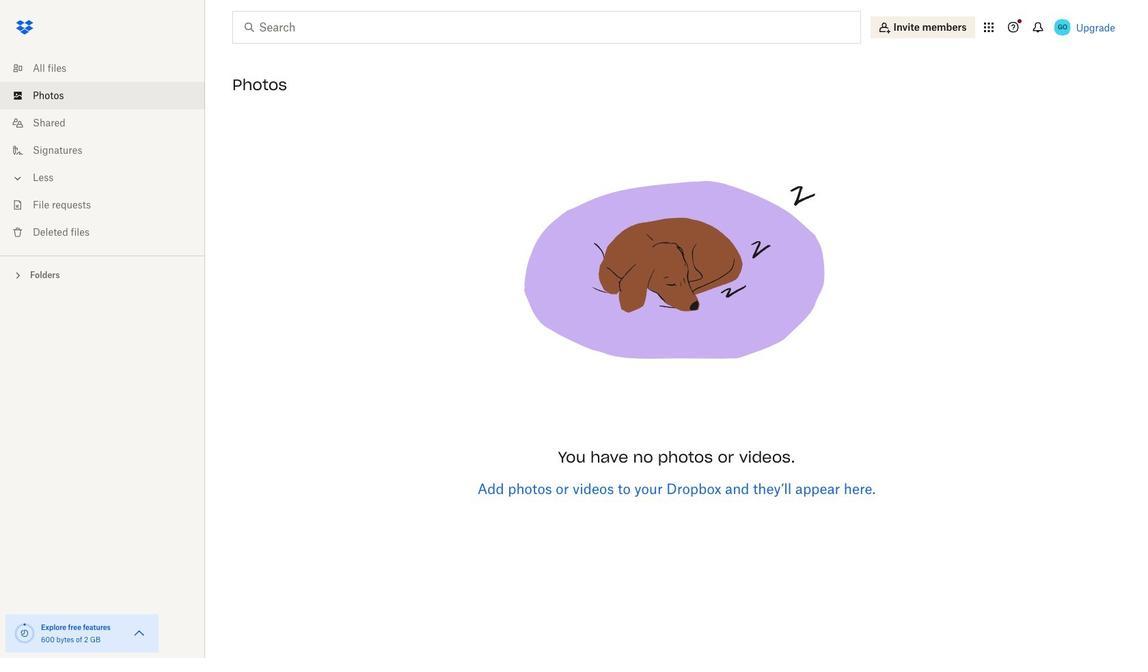 Task type: describe. For each thing, give the bounding box(es) containing it.
less image
[[11, 172, 25, 185]]

quota usage image
[[14, 623, 36, 645]]

quota usage progress bar
[[14, 623, 36, 645]]

dropbox image
[[11, 14, 38, 41]]

Search text field
[[259, 19, 833, 36]]



Task type: locate. For each thing, give the bounding box(es) containing it.
list
[[0, 46, 205, 256]]

list item
[[0, 82, 205, 109]]



Task type: vqa. For each thing, say whether or not it's contained in the screenshot.
list item
yes



